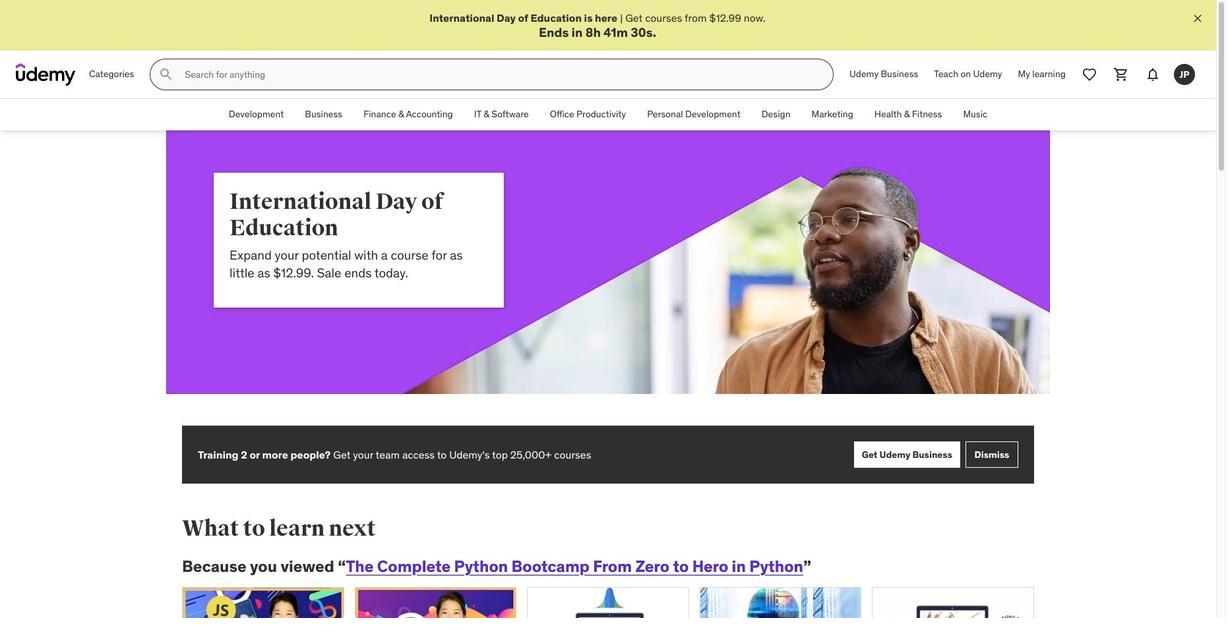 Task type: describe. For each thing, give the bounding box(es) containing it.
wishlist image
[[1082, 67, 1098, 83]]

udemy image
[[16, 63, 76, 86]]

submit search image
[[159, 67, 174, 83]]

shopping cart with 0 items image
[[1114, 67, 1130, 83]]



Task type: locate. For each thing, give the bounding box(es) containing it.
close image
[[1192, 12, 1205, 25]]

Search for anything text field
[[182, 63, 818, 86]]

notifications image
[[1146, 67, 1161, 83]]



Task type: vqa. For each thing, say whether or not it's contained in the screenshot.
Search For Anything TEXT FIELD on the top of the page
yes



